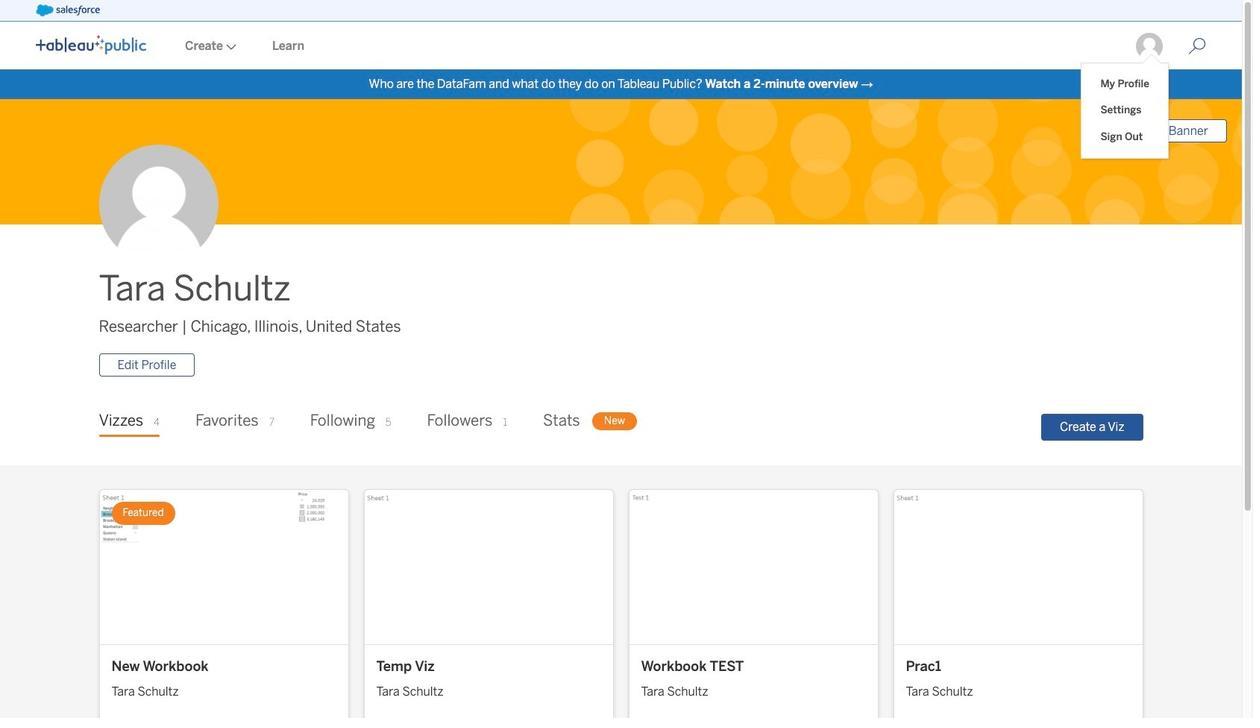 Task type: vqa. For each thing, say whether or not it's contained in the screenshot.
Go to search image
yes



Task type: locate. For each thing, give the bounding box(es) containing it.
dialog
[[1082, 54, 1169, 158]]

list options menu
[[1082, 63, 1169, 158]]

2 workbook thumbnail image from the left
[[365, 491, 613, 645]]

salesforce logo image
[[36, 4, 100, 16]]

logo image
[[36, 35, 146, 54]]

tara.schultz image
[[1135, 31, 1165, 61]]

1 workbook thumbnail image from the left
[[100, 491, 348, 645]]

workbook thumbnail image
[[100, 491, 348, 645], [365, 491, 613, 645], [630, 491, 878, 645], [895, 491, 1143, 645]]



Task type: describe. For each thing, give the bounding box(es) containing it.
featured element
[[112, 502, 175, 525]]

3 workbook thumbnail image from the left
[[630, 491, 878, 645]]

go to search image
[[1171, 37, 1225, 55]]

avatar image
[[99, 145, 218, 264]]

4 workbook thumbnail image from the left
[[895, 491, 1143, 645]]



